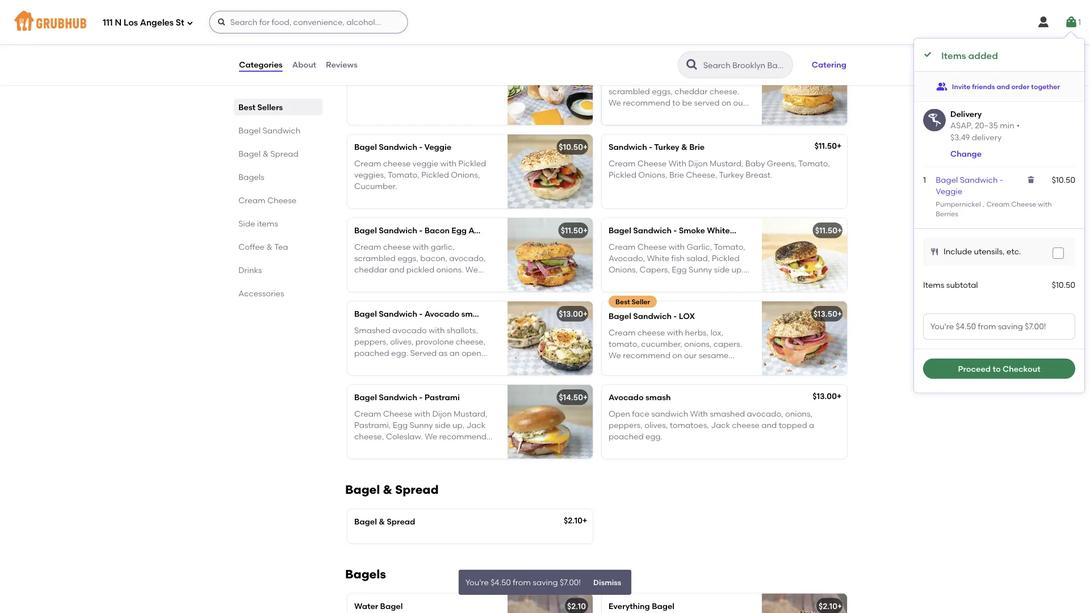 Task type: vqa. For each thing, say whether or not it's contained in the screenshot.
4
no



Task type: describe. For each thing, give the bounding box(es) containing it.
salad,
[[687, 254, 710, 263]]

cream for cream cheese with garlic, tomato, avocado, white fish salad, pickled onions, capers, egg sunny side up. we recommend in our everything bagel
[[609, 242, 636, 252]]

tomato, inside "cream cheese with garlic, tomato, avocado, white fish salad, pickled onions, capers, egg sunny side up. we recommend in our everything bagel"
[[714, 242, 746, 252]]

cream cheese with dijon mustard, baby greens, tomato, pickled onions, brie cheese, turkey breast.
[[609, 159, 831, 180]]

peppers, inside "open face sandwich  with smashed avocado, onions, peppers, olives, tomatoes, jack cheese and topped a poached egg."
[[609, 421, 643, 430]]

2 vertical spatial bagel & spread
[[355, 517, 416, 527]]

$11.50 for bagel sandwich - bacon egg avocado & cheese
[[561, 226, 584, 236]]

water bagel
[[355, 602, 403, 611]]

- down everything on the right of the page
[[650, 142, 653, 152]]

drinks tab
[[239, 264, 318, 276]]

recommend inside smashed avocado with shallots, peppers, olives, provolone cheese, poached egg. served as an open face sandwich. we recommend to use our plain bagel.
[[429, 360, 477, 370]]

sandwich up eggs,
[[634, 59, 672, 69]]

$11.50 + for bagel sandwich - bacon egg avocado & cheese
[[561, 226, 588, 236]]

poached inside "open face sandwich  with smashed avocado, onions, peppers, olives, tomatoes, jack cheese and topped a poached egg."
[[609, 432, 644, 442]]

served inside cream cheese with dijon mustard, pastrami, egg sunny side up, jack cheese, coleslaw. we recommend to be served on our jalapeno cheese bagel.
[[376, 444, 402, 453]]

to inside cream cheese with dijon mustard, pastrami, egg sunny side up, jack cheese, coleslaw. we recommend to be served on our jalapeno cheese bagel.
[[355, 444, 362, 453]]

1 horizontal spatial $2.10 +
[[819, 602, 843, 611]]

delivery
[[973, 132, 1003, 142]]

best sellers tab
[[239, 101, 318, 113]]

pickled right veggie
[[459, 159, 487, 168]]

pumpernickel
[[937, 200, 983, 208]]

accessories tab
[[239, 288, 318, 299]]

up,
[[453, 421, 465, 430]]

asap,
[[951, 121, 974, 130]]

cheese, inside cream cheese with dijon mustard, pastrami, egg sunny side up, jack cheese, coleslaw. we recommend to be served on our jalapeno cheese bagel.
[[355, 432, 384, 442]]

delivery
[[951, 109, 983, 119]]

cucumber,
[[642, 339, 683, 349]]

our inside cream cheese with herbs, lox, tomato, cucumber, onions, capers. we recommend on our sesame bagel.
[[685, 351, 697, 361]]

with inside "open face sandwich  with smashed avocado, onions, peppers, olives, tomatoes, jack cheese and topped a poached egg."
[[691, 409, 709, 419]]

2 vertical spatial spread
[[387, 517, 416, 527]]

best seller bagel sandwich - build your own
[[355, 47, 483, 71]]

with for onions,
[[668, 328, 684, 338]]

bagel.
[[386, 455, 410, 465]]

1 vertical spatial svg image
[[924, 50, 933, 59]]

utensils,
[[975, 247, 1006, 257]]

olives, inside "open face sandwich  with smashed avocado, onions, peppers, olives, tomatoes, jack cheese and topped a poached egg."
[[645, 421, 668, 430]]

egg up garlic,
[[679, 59, 695, 69]]

cheese.
[[710, 87, 740, 96]]

& inside tab
[[267, 242, 273, 252]]

tomato,
[[609, 339, 640, 349]]

- left search icon
[[674, 59, 677, 69]]

sandwich left bacon
[[379, 226, 418, 236]]

be inside cream cheese with dijon mustard, pastrami, egg sunny side up, jack cheese, coleslaw. we recommend to be served on our jalapeno cheese bagel.
[[364, 444, 374, 453]]

1 vertical spatial spread
[[396, 483, 439, 498]]

cheese for cream cheese with garlic, tomato, avocado, white fish salad, pickled onions, capers, egg sunny side up. we recommend in our everything bagel
[[638, 242, 667, 252]]

1 horizontal spatial bagel sandwich
[[345, 25, 442, 39]]

cheese for bagel sandwich - veggie
[[383, 159, 411, 168]]

proceed to checkout
[[959, 364, 1041, 374]]

you're inside items added tooltip
[[931, 322, 955, 332]]

$13.50 +
[[814, 310, 843, 319]]

bagel sandwich - bacon egg avocado & cheese image
[[508, 218, 593, 292]]

$11.50 for bagel sandwich - smoke white fish salad
[[816, 226, 838, 236]]

order
[[1012, 82, 1030, 91]]

lox
[[679, 312, 696, 321]]

1 horizontal spatial brie
[[690, 142, 705, 152]]

cheese right search icon
[[704, 59, 734, 69]]

build
[[425, 61, 444, 71]]

drinks
[[239, 265, 262, 275]]

up.
[[732, 265, 744, 275]]

on inside cream cheese with dijon mustard, pastrami, egg sunny side up, jack cheese, coleslaw. we recommend to be served on our jalapeno cheese bagel.
[[404, 444, 414, 453]]

recommend inside cream cheese with dijon mustard, pastrami, egg sunny side up, jack cheese, coleslaw. we recommend to be served on our jalapeno cheese bagel.
[[439, 432, 487, 442]]

1 inside button
[[1079, 17, 1082, 27]]

- left "pastrami"
[[420, 393, 423, 403]]

coffee & tea tab
[[239, 241, 318, 253]]

sandwich.
[[374, 360, 413, 370]]

bagel inside best seller bagel sandwich - build your own
[[355, 61, 377, 71]]

cheese for bagel sandwich - lox
[[638, 328, 666, 338]]

cream for cream cheese with garlic, scrambled eggs, cheddar cheese. we recommend to be served on our everything bagel
[[609, 75, 636, 85]]

delivery asap, 20–35 min • $3.49 delivery
[[951, 109, 1021, 142]]

tomato, inside cream cheese veggie with pickled veggies, tomato, pickled onions, cucumber.
[[388, 170, 420, 180]]

items for items subtotal
[[924, 280, 945, 290]]

bagel & spread inside "tab"
[[239, 149, 299, 159]]

dismiss button
[[590, 578, 625, 588]]

$13.50
[[814, 310, 838, 319]]

$7.00! inside 'alert'
[[560, 578, 581, 588]]

best for best sellers
[[239, 102, 256, 112]]

cream for cream cheese with herbs, lox, tomato, cucumber, onions, capers. we recommend on our sesame bagel.
[[609, 328, 636, 338]]

and inside button
[[998, 82, 1011, 91]]

bagel sandwich tab
[[239, 124, 318, 136]]

open
[[609, 409, 631, 419]]

plain
[[384, 372, 404, 381]]

bagel sandwich - veggie image
[[508, 135, 593, 209]]

recommend inside "cream cheese with garlic, tomato, avocado, white fish salad, pickled onions, capers, egg sunny side up. we recommend in our everything bagel"
[[624, 277, 671, 286]]

coffee
[[239, 242, 265, 252]]

avocado,
[[609, 254, 646, 263]]

bagel sandwich - bacon egg avocado & cheese
[[355, 226, 542, 236]]

min
[[1001, 121, 1015, 130]]

bagel inside bagel sandwich - veggie
[[937, 175, 959, 185]]

best for best seller bagel sandwich - build your own
[[361, 47, 376, 56]]

include
[[944, 247, 973, 257]]

garlic,
[[686, 75, 710, 85]]

1 vertical spatial everything
[[609, 602, 650, 611]]

fish
[[672, 254, 685, 263]]

cream cheese with garlic, scrambled eggs, cheddar cheese. we recommend to be served on our everything bagel
[[609, 75, 747, 119]]

an
[[450, 349, 460, 358]]

you're $4.50 from saving $7.00! inside 'alert'
[[466, 578, 581, 588]]

categories button
[[239, 44, 283, 85]]

recommend inside cream cheese with herbs, lox, tomato, cucumber, onions, capers. we recommend on our sesame bagel.
[[624, 351, 671, 361]]

about button
[[292, 44, 317, 85]]

delivery icon image
[[924, 109, 947, 132]]

capers.
[[714, 339, 743, 349]]

your
[[446, 61, 463, 71]]

to inside proceed to checkout button
[[994, 364, 1002, 374]]

bagel sandwich -  egg & cheese
[[609, 59, 734, 69]]

cream for cream cheese with dijon mustard, pastrami, egg sunny side up, jack cheese, coleslaw. we recommend to be served on our jalapeno cheese bagel.
[[355, 409, 381, 419]]

cheese, inside smashed avocado with shallots, peppers, olives, provolone cheese, poached egg. served as an open face sandwich. we recommend to use our plain bagel.
[[456, 337, 486, 347]]

cream cheese
[[239, 195, 297, 205]]

search icon image
[[686, 58, 699, 72]]

- left bacon
[[420, 226, 423, 236]]

svg image inside "1" button
[[1065, 15, 1079, 29]]

egg inside cream cheese with dijon mustard, pastrami, egg sunny side up, jack cheese, coleslaw. we recommend to be served on our jalapeno cheese bagel.
[[393, 421, 408, 430]]

best seller
[[616, 298, 651, 306]]

cream cheese with herbs, lox, tomato, cucumber, onions, capers. we recommend on our sesame bagel.
[[609, 328, 743, 372]]

greens,
[[768, 159, 797, 168]]

saving inside items added tooltip
[[999, 322, 1024, 332]]

from inside items added tooltip
[[979, 322, 997, 332]]

smashed
[[710, 409, 746, 419]]

poached inside smashed avocado with shallots, peppers, olives, provolone cheese, poached egg. served as an open face sandwich. we recommend to use our plain bagel.
[[355, 349, 390, 358]]

sesame
[[699, 351, 729, 361]]

sandwich inside tab
[[263, 126, 301, 135]]

recommend inside "cream cheese with garlic, scrambled eggs, cheddar cheese. we recommend to be served on our everything bagel"
[[624, 98, 671, 108]]

0 vertical spatial white
[[708, 226, 731, 236]]

best for best seller
[[616, 298, 631, 306]]

own
[[465, 61, 483, 71]]

jack for tomatoes,
[[712, 421, 731, 430]]

$4.50 inside items added tooltip
[[957, 322, 977, 332]]

seller for best seller bagel sandwich - build your own
[[378, 47, 396, 56]]

with for fish
[[669, 242, 685, 252]]

bagel inside "cream cheese with garlic, scrambled eggs, cheddar cheese. we recommend to be served on our everything bagel"
[[652, 110, 674, 119]]

bagels inside bagels tab
[[239, 172, 265, 182]]

$10.50 + for cream cheese veggie with pickled veggies, tomato, pickled onions, cucumber.
[[559, 142, 588, 152]]

our inside "cream cheese with garlic, scrambled eggs, cheddar cheese. we recommend to be served on our everything bagel"
[[734, 98, 747, 108]]

- inside bagel sandwich - veggie
[[1001, 175, 1004, 185]]

cheese left bagel.
[[355, 455, 384, 465]]

bagel sandwich - pastrami
[[355, 393, 460, 403]]

bagel sandwich - lox image
[[763, 302, 848, 376]]

topped
[[779, 421, 808, 430]]

sandwich up best seller bagel sandwich - build your own at the top of page
[[383, 25, 442, 39]]

sunny inside cream cheese with dijon mustard, pastrami, egg sunny side up, jack cheese, coleslaw. we recommend to be served on our jalapeno cheese bagel.
[[410, 421, 433, 430]]

capers,
[[640, 265, 671, 275]]

bagel inside "tab"
[[239, 149, 261, 159]]

smashed avocado with shallots, peppers, olives, provolone cheese, poached egg. served as an open face sandwich. we recommend to use our plain bagel.
[[355, 326, 486, 381]]

checkout
[[1003, 364, 1041, 374]]

0 vertical spatial turkey
[[655, 142, 680, 152]]

scrambled
[[609, 87, 651, 96]]

items added
[[942, 50, 999, 61]]

veggies,
[[355, 170, 386, 180]]

in
[[673, 277, 680, 286]]

seller for best seller
[[632, 298, 651, 306]]

items for items added
[[942, 50, 967, 61]]

bagel sandwich - veggie link
[[937, 175, 1004, 196]]

olives, inside smashed avocado with shallots, peppers, olives, provolone cheese, poached egg. served as an open face sandwich. we recommend to use our plain bagel.
[[390, 337, 414, 347]]

cheese for cream cheese with berries
[[1012, 200, 1037, 208]]

avocado smash
[[609, 393, 671, 403]]

cheese for cream cheese
[[267, 195, 297, 205]]

items subtotal
[[924, 280, 979, 290]]

sunny inside "cream cheese with garlic, tomato, avocado, white fish salad, pickled onions, capers, egg sunny side up. we recommend in our everything bagel"
[[689, 265, 713, 275]]

provolone
[[416, 337, 454, 347]]

side items tab
[[239, 218, 318, 230]]

catering
[[812, 60, 847, 70]]

egg right bacon
[[452, 226, 467, 236]]

on inside "cream cheese with garlic, scrambled eggs, cheddar cheese. we recommend to be served on our everything bagel"
[[722, 98, 732, 108]]

reviews
[[326, 60, 358, 70]]

0 horizontal spatial $2.10 +
[[564, 516, 588, 526]]

shallots,
[[447, 326, 478, 335]]

turkey inside the cream cheese with dijon mustard, baby greens, tomato, pickled onions, brie cheese, turkey breast.
[[720, 170, 744, 180]]

1 horizontal spatial smash
[[646, 393, 671, 403]]

be inside "cream cheese with garlic, scrambled eggs, cheddar cheese. we recommend to be served on our everything bagel"
[[683, 98, 693, 108]]

egg. inside "open face sandwich  with smashed avocado, onions, peppers, olives, tomatoes, jack cheese and topped a poached egg."
[[646, 432, 663, 442]]

1 vertical spatial bagels
[[345, 567, 386, 582]]

pickled inside "cream cheese with garlic, tomato, avocado, white fish salad, pickled onions, capers, egg sunny side up. we recommend in our everything bagel"
[[712, 254, 740, 263]]

2 horizontal spatial svg image
[[1056, 250, 1063, 257]]

tomato, inside the cream cheese with dijon mustard, baby greens, tomato, pickled onions, brie cheese, turkey breast.
[[799, 159, 831, 168]]

peppers, inside smashed avocado with shallots, peppers, olives, provolone cheese, poached egg. served as an open face sandwich. we recommend to use our plain bagel.
[[355, 337, 389, 347]]

sandwich down the plain
[[379, 393, 418, 403]]

1 horizontal spatial $13.00 +
[[813, 392, 842, 402]]

bacon
[[425, 226, 450, 236]]

sandwich up 'avocado,'
[[634, 226, 672, 236]]

sellers
[[258, 102, 283, 112]]

with inside the cream cheese with dijon mustard, baby greens, tomato, pickled onions, brie cheese, turkey breast.
[[669, 159, 687, 168]]

everything
[[609, 110, 650, 119]]

cream cheese with dijon mustard, pastrami, egg sunny side up, jack cheese, coleslaw. we recommend to be served on our jalapeno cheese bagel.
[[355, 409, 488, 465]]

invite friends and order together
[[953, 82, 1061, 91]]

0 horizontal spatial veggie
[[425, 142, 452, 152]]

we inside cream cheese with herbs, lox, tomato, cucumber, onions, capers. we recommend on our sesame bagel.
[[609, 351, 622, 361]]

pickled inside the cream cheese with dijon mustard, baby greens, tomato, pickled onions, brie cheese, turkey breast.
[[609, 170, 637, 180]]

dijon for with
[[433, 409, 452, 419]]

spread inside "tab"
[[271, 149, 299, 159]]

egg. inside smashed avocado with shallots, peppers, olives, provolone cheese, poached egg. served as an open face sandwich. we recommend to use our plain bagel.
[[392, 349, 409, 358]]

sandwich inside best seller bagel sandwich - build your own
[[379, 61, 418, 71]]

sandwich
[[652, 409, 689, 419]]

side inside "cream cheese with garlic, tomato, avocado, white fish salad, pickled onions, capers, egg sunny side up. we recommend in our everything bagel"
[[715, 265, 730, 275]]

svg image inside main navigation navigation
[[1038, 15, 1051, 29]]

cheese inside "open face sandwich  with smashed avocado, onions, peppers, olives, tomatoes, jack cheese and topped a poached egg."
[[733, 421, 760, 430]]

bagel. inside cream cheese with herbs, lox, tomato, cucumber, onions, capers. we recommend on our sesame bagel.
[[609, 362, 633, 372]]

with for sunny
[[415, 409, 431, 419]]



Task type: locate. For each thing, give the bounding box(es) containing it.
cheese for cream cheese with dijon mustard, baby greens, tomato, pickled onions, brie cheese, turkey breast.
[[638, 159, 667, 168]]

smash up "shallots," on the left bottom of page
[[462, 310, 487, 319]]

cream cheese tab
[[239, 194, 318, 206]]

1 vertical spatial seller
[[632, 298, 651, 306]]

0 vertical spatial dijon
[[689, 159, 708, 168]]

0 vertical spatial mustard,
[[710, 159, 744, 168]]

0 horizontal spatial $10.50 +
[[559, 142, 588, 152]]

mustard, for bagel sandwich - pastrami
[[454, 409, 488, 419]]

poached down open
[[609, 432, 644, 442]]

0 horizontal spatial bagel sandwich
[[239, 126, 301, 135]]

we up everything on the right of the page
[[609, 98, 622, 108]]

0 vertical spatial be
[[683, 98, 693, 108]]

0 vertical spatial bagel
[[652, 110, 674, 119]]

0 horizontal spatial avocado
[[425, 310, 460, 319]]

with inside cream cheese with berries
[[1039, 200, 1053, 208]]

cream cheese with berries
[[937, 200, 1053, 218]]

with inside smashed avocado with shallots, peppers, olives, provolone cheese, poached egg. served as an open face sandwich. we recommend to use our plain bagel.
[[429, 326, 445, 335]]

avocado up "shallots," on the left bottom of page
[[425, 310, 460, 319]]

1 horizontal spatial $7.00!
[[1026, 322, 1047, 332]]

1 horizontal spatial 1
[[1079, 17, 1082, 27]]

turkey
[[655, 142, 680, 152], [720, 170, 744, 180]]

water bagel image
[[508, 594, 593, 614]]

we inside cream cheese with dijon mustard, pastrami, egg sunny side up, jack cheese, coleslaw. we recommend to be served on our jalapeno cheese bagel.
[[425, 432, 438, 442]]

cream for cream cheese with dijon mustard, baby greens, tomato, pickled onions, brie cheese, turkey breast.
[[609, 159, 636, 168]]

from up proceed to checkout
[[979, 322, 997, 332]]

0 vertical spatial 1
[[1079, 17, 1082, 27]]

garlic,
[[687, 242, 713, 252]]

cream up tomato,
[[609, 328, 636, 338]]

mustard, up the cheese,
[[710, 159, 744, 168]]

our down cheese.
[[734, 98, 747, 108]]

& inside "tab"
[[263, 149, 269, 159]]

saving up checkout
[[999, 322, 1024, 332]]

Search Brooklyn Bagel Bakery search field
[[703, 60, 790, 70]]

cheese inside cream cheese veggie with pickled veggies, tomato, pickled onions, cucumber.
[[383, 159, 411, 168]]

dijon inside the cream cheese with dijon mustard, baby greens, tomato, pickled onions, brie cheese, turkey breast.
[[689, 159, 708, 168]]

1 vertical spatial turkey
[[720, 170, 744, 180]]

1 vertical spatial bagel sandwich
[[239, 126, 301, 135]]

1 horizontal spatial $13.00
[[813, 392, 838, 402]]

brie up the cheese,
[[690, 142, 705, 152]]

1 vertical spatial saving
[[533, 578, 558, 588]]

include utensils, etc.
[[944, 247, 1022, 257]]

side left up.
[[715, 265, 730, 275]]

0 horizontal spatial saving
[[533, 578, 558, 588]]

you're inside 'alert'
[[466, 578, 489, 588]]

bagel
[[345, 25, 380, 39], [609, 59, 632, 69], [355, 61, 377, 71], [239, 126, 261, 135], [355, 142, 377, 152], [239, 149, 261, 159], [937, 175, 959, 185], [355, 226, 377, 236], [609, 226, 632, 236], [355, 310, 377, 319], [609, 312, 632, 321], [355, 393, 377, 403], [345, 483, 380, 498], [355, 517, 377, 527], [380, 602, 403, 611], [652, 602, 675, 611]]

- up cream cheese with berries
[[1001, 175, 1004, 185]]

2 vertical spatial best
[[616, 298, 631, 306]]

cheese inside "cream cheese with garlic, tomato, avocado, white fish salad, pickled onions, capers, egg sunny side up. we recommend in our everything bagel"
[[638, 242, 667, 252]]

- left smoke
[[674, 226, 677, 236]]

0 vertical spatial best
[[361, 47, 376, 56]]

0 horizontal spatial jack
[[467, 421, 486, 430]]

1 vertical spatial be
[[364, 444, 374, 453]]

brie left the cheese,
[[670, 170, 685, 180]]

subtotal
[[947, 280, 979, 290]]

1 vertical spatial veggie
[[937, 187, 963, 196]]

0 vertical spatial $13.00
[[559, 310, 584, 319]]

1 vertical spatial $10.50 +
[[559, 142, 588, 152]]

1 horizontal spatial cheese,
[[456, 337, 486, 347]]

you're $4.50 from saving $7.00! alert
[[459, 570, 632, 596]]

bagel sandwich - pastrami image
[[508, 385, 593, 459]]

jack inside "open face sandwich  with smashed avocado, onions, peppers, olives, tomatoes, jack cheese and topped a poached egg."
[[712, 421, 731, 430]]

avocado up open
[[609, 393, 644, 403]]

bagel sandwich up best seller bagel sandwich - build your own at the top of page
[[345, 25, 442, 39]]

0 horizontal spatial $13.00 +
[[559, 310, 588, 319]]

recommend down cucumber,
[[624, 351, 671, 361]]

everything bagel
[[609, 602, 675, 611]]

saving inside 'alert'
[[533, 578, 558, 588]]

olives, down sandwich
[[645, 421, 668, 430]]

0 horizontal spatial brie
[[670, 170, 685, 180]]

1 vertical spatial egg.
[[646, 432, 663, 442]]

cream down "sandwich - turkey & brie"
[[609, 159, 636, 168]]

2 jack from the left
[[712, 421, 731, 430]]

bagel up best seller
[[609, 288, 631, 298]]

1 vertical spatial with
[[691, 409, 709, 419]]

catering button
[[807, 52, 852, 77]]

with inside "cream cheese with garlic, tomato, avocado, white fish salad, pickled onions, capers, egg sunny side up. we recommend in our everything bagel"
[[669, 242, 685, 252]]

we
[[609, 98, 622, 108], [609, 277, 622, 286], [609, 351, 622, 361], [415, 360, 427, 370], [425, 432, 438, 442]]

our right use
[[370, 372, 383, 381]]

dismiss
[[594, 579, 622, 588]]

cheese down bagel sandwich - pastrami
[[383, 409, 413, 419]]

you're $4.50 from saving $7.00!
[[931, 322, 1047, 332], [466, 578, 581, 588]]

0 horizontal spatial poached
[[355, 349, 390, 358]]

we down the served in the left of the page
[[415, 360, 427, 370]]

eggs,
[[652, 87, 673, 96]]

0 vertical spatial peppers,
[[355, 337, 389, 347]]

brie
[[690, 142, 705, 152], [670, 170, 685, 180]]

1 horizontal spatial jack
[[712, 421, 731, 430]]

0 horizontal spatial peppers,
[[355, 337, 389, 347]]

proceed
[[959, 364, 992, 374]]

1 vertical spatial white
[[648, 254, 670, 263]]

and down the avocado,
[[762, 421, 777, 430]]

from inside 'alert'
[[513, 578, 531, 588]]

egg. down sandwich
[[646, 432, 663, 442]]

cheese, down "pastrami,"
[[355, 432, 384, 442]]

1 horizontal spatial saving
[[999, 322, 1024, 332]]

1 horizontal spatial bagel
[[652, 110, 674, 119]]

on down cucumber,
[[673, 351, 683, 361]]

bagels up water
[[345, 567, 386, 582]]

cream inside cream cheese tab
[[239, 195, 266, 205]]

our inside smashed avocado with shallots, peppers, olives, provolone cheese, poached egg. served as an open face sandwich. we recommend to use our plain bagel.
[[370, 372, 383, 381]]

dijon for with
[[689, 159, 708, 168]]

bagel & spread tab
[[239, 148, 318, 160]]

best inside the best sellers tab
[[239, 102, 256, 112]]

+
[[838, 59, 843, 69], [838, 141, 842, 151], [584, 142, 588, 152], [584, 226, 588, 236], [838, 226, 843, 236], [584, 310, 588, 319], [838, 310, 843, 319], [838, 392, 842, 402], [584, 393, 588, 403], [583, 516, 588, 526], [838, 602, 843, 611]]

svg image
[[1065, 15, 1079, 29], [217, 18, 226, 27], [187, 20, 193, 26], [1027, 175, 1037, 184], [931, 247, 940, 256]]

from up water bagel image at the bottom
[[513, 578, 531, 588]]

111
[[103, 18, 113, 28]]

you're $4.50 from saving $7.00! inside items added tooltip
[[931, 322, 1047, 332]]

mustard, inside cream cheese with dijon mustard, pastrami, egg sunny side up, jack cheese, coleslaw. we recommend to be served on our jalapeno cheese bagel.
[[454, 409, 488, 419]]

everything down up.
[[696, 277, 737, 286]]

onions,
[[685, 339, 712, 349], [786, 409, 813, 419]]

cheese for bagel sandwich -  egg & cheese
[[638, 75, 666, 85]]

friends
[[973, 82, 996, 91]]

face inside smashed avocado with shallots, peppers, olives, provolone cheese, poached egg. served as an open face sandwich. we recommend to use our plain bagel.
[[355, 360, 372, 370]]

0 vertical spatial bagels
[[239, 172, 265, 182]]

recommend down capers,
[[624, 277, 671, 286]]

cream up scrambled
[[609, 75, 636, 85]]

2 horizontal spatial tomato,
[[799, 159, 831, 168]]

sandwich down best seller
[[634, 312, 672, 321]]

use
[[355, 372, 368, 381]]

1 vertical spatial olives,
[[645, 421, 668, 430]]

recommend down the up,
[[439, 432, 487, 442]]

people icon image
[[937, 81, 948, 92]]

to
[[673, 98, 681, 108], [478, 360, 486, 370], [994, 364, 1002, 374], [355, 444, 362, 453]]

we inside smashed avocado with shallots, peppers, olives, provolone cheese, poached egg. served as an open face sandwich. we recommend to use our plain bagel.
[[415, 360, 427, 370]]

as
[[439, 349, 448, 358]]

bagels up cream cheese
[[239, 172, 265, 182]]

$2.10
[[564, 516, 583, 526], [568, 602, 586, 611], [819, 602, 838, 611]]

with for cheese.
[[668, 75, 684, 85]]

1 vertical spatial dijon
[[433, 409, 452, 419]]

1 vertical spatial $7.00!
[[560, 578, 581, 588]]

bagel sandwich
[[345, 25, 442, 39], [239, 126, 301, 135]]

turkey down "cream cheese with garlic, scrambled eggs, cheddar cheese. we recommend to be served on our everything bagel"
[[655, 142, 680, 152]]

1 horizontal spatial peppers,
[[609, 421, 643, 430]]

lox,
[[711, 328, 724, 338]]

we inside "cream cheese with garlic, scrambled eggs, cheddar cheese. we recommend to be served on our everything bagel"
[[609, 98, 622, 108]]

with down "sandwich - turkey & brie"
[[669, 159, 687, 168]]

face down avocado smash
[[633, 409, 650, 419]]

veggie
[[413, 159, 439, 168]]

egg
[[679, 59, 695, 69], [452, 226, 467, 236], [672, 265, 687, 275], [393, 421, 408, 430]]

avocado
[[393, 326, 427, 335]]

fish
[[732, 226, 748, 236]]

pickled down "sandwich - turkey & brie"
[[609, 170, 637, 180]]

$7.00! up water bagel image at the bottom
[[560, 578, 581, 588]]

with inside cream cheese with dijon mustard, pastrami, egg sunny side up, jack cheese, coleslaw. we recommend to be served on our jalapeno cheese bagel.
[[415, 409, 431, 419]]

$14.50 +
[[559, 393, 588, 403]]

smashed
[[355, 326, 391, 335]]

1 vertical spatial bagel & spread
[[345, 483, 439, 498]]

1 vertical spatial you're $4.50 from saving $7.00!
[[466, 578, 581, 588]]

bagel. inside smashed avocado with shallots, peppers, olives, provolone cheese, poached egg. served as an open face sandwich. we recommend to use our plain bagel.
[[406, 372, 430, 381]]

egg down fish
[[672, 265, 687, 275]]

bagel sandwich inside tab
[[239, 126, 301, 135]]

side
[[239, 219, 255, 228]]

onions, inside "open face sandwich  with smashed avocado, onions, peppers, olives, tomatoes, jack cheese and topped a poached egg."
[[786, 409, 813, 419]]

served
[[411, 349, 437, 358]]

1 horizontal spatial with
[[691, 409, 709, 419]]

$7.00! up checkout
[[1026, 322, 1047, 332]]

sandwich
[[383, 25, 442, 39], [634, 59, 672, 69], [379, 61, 418, 71], [263, 126, 301, 135], [379, 142, 418, 152], [609, 142, 648, 152], [961, 175, 999, 185], [379, 226, 418, 236], [634, 226, 672, 236], [379, 310, 418, 319], [634, 312, 672, 321], [379, 393, 418, 403]]

0 horizontal spatial side
[[435, 421, 451, 430]]

- up avocado
[[420, 310, 423, 319]]

cream inside "cream cheese with garlic, scrambled eggs, cheddar cheese. we recommend to be served on our everything bagel"
[[609, 75, 636, 85]]

peppers, down open
[[609, 421, 643, 430]]

1 vertical spatial you're
[[466, 578, 489, 588]]

onions, inside cream cheese with herbs, lox, tomato, cucumber, onions, capers. we recommend on our sesame bagel.
[[685, 339, 712, 349]]

veggie up veggie
[[425, 142, 452, 152]]

on down cheese.
[[722, 98, 732, 108]]

cheese inside tab
[[267, 195, 297, 205]]

n
[[115, 18, 122, 28]]

cucumber.
[[355, 182, 397, 191]]

$4.50 up water bagel image at the bottom
[[491, 578, 511, 588]]

to inside "cream cheese with garlic, scrambled eggs, cheddar cheese. we recommend to be served on our everything bagel"
[[673, 98, 681, 108]]

saving up water bagel image at the bottom
[[533, 578, 558, 588]]

everything inside "cream cheese with garlic, tomato, avocado, white fish salad, pickled onions, capers, egg sunny side up. we recommend in our everything bagel"
[[696, 277, 737, 286]]

0 vertical spatial cheese,
[[456, 337, 486, 347]]

sunny down salad,
[[689, 265, 713, 275]]

sandwich inside bagel sandwich - veggie
[[961, 175, 999, 185]]

side items
[[239, 219, 278, 228]]

proceed to checkout button
[[924, 359, 1076, 379]]

with inside cream cheese veggie with pickled veggies, tomato, pickled onions, cucumber.
[[441, 159, 457, 168]]

salad
[[750, 226, 772, 236]]

0 vertical spatial olives,
[[390, 337, 414, 347]]

breast.
[[746, 170, 773, 180]]

0 vertical spatial avocado
[[469, 226, 504, 236]]

veggie inside bagel sandwich - veggie
[[937, 187, 963, 196]]

0 vertical spatial brie
[[690, 142, 705, 152]]

berries
[[937, 210, 959, 218]]

cream inside the cream cheese with dijon mustard, baby greens, tomato, pickled onions, brie cheese, turkey breast.
[[609, 159, 636, 168]]

0 vertical spatial egg.
[[392, 349, 409, 358]]

cheese inside cream cheese with berries
[[1012, 200, 1037, 208]]

cheese,
[[456, 337, 486, 347], [355, 432, 384, 442]]

0 vertical spatial $4.50
[[957, 322, 977, 332]]

0 horizontal spatial and
[[762, 421, 777, 430]]

onions, inside "cream cheese with garlic, tomato, avocado, white fish salad, pickled onions, capers, egg sunny side up. we recommend in our everything bagel"
[[609, 265, 638, 275]]

items added tooltip
[[915, 32, 1085, 393]]

0 vertical spatial bagel & spread
[[239, 149, 299, 159]]

tomato,
[[799, 159, 831, 168], [388, 170, 420, 180], [714, 242, 746, 252]]

mustard, up the up,
[[454, 409, 488, 419]]

0 vertical spatial and
[[998, 82, 1011, 91]]

brie inside the cream cheese with dijon mustard, baby greens, tomato, pickled onions, brie cheese, turkey breast.
[[670, 170, 685, 180]]

0 vertical spatial smash
[[462, 310, 487, 319]]

1 horizontal spatial tomato,
[[714, 242, 746, 252]]

1 vertical spatial $13.00
[[813, 392, 838, 402]]

2 horizontal spatial best
[[616, 298, 631, 306]]

mustard, for sandwich - turkey & brie
[[710, 159, 744, 168]]

jack
[[467, 421, 486, 430], [712, 421, 731, 430]]

with for cheese,
[[429, 326, 445, 335]]

to inside smashed avocado with shallots, peppers, olives, provolone cheese, poached egg. served as an open face sandwich. we recommend to use our plain bagel.
[[478, 360, 486, 370]]

0 horizontal spatial onions,
[[685, 339, 712, 349]]

2 horizontal spatial on
[[722, 98, 732, 108]]

everything
[[696, 277, 737, 286], [609, 602, 650, 611]]

served inside "cream cheese with garlic, scrambled eggs, cheddar cheese. we recommend to be served on our everything bagel"
[[695, 98, 720, 108]]

1 inside items added tooltip
[[924, 175, 927, 185]]

bagel. right the plain
[[406, 372, 430, 381]]

0 horizontal spatial white
[[648, 254, 670, 263]]

with up tomatoes,
[[691, 409, 709, 419]]

to down "pastrami,"
[[355, 444, 362, 453]]

cream for cream cheese veggie with pickled veggies, tomato, pickled onions, cucumber.
[[355, 159, 381, 168]]

cream up side
[[239, 195, 266, 205]]

0 horizontal spatial tomato,
[[388, 170, 420, 180]]

2 horizontal spatial avocado
[[609, 393, 644, 403]]

$7.00!
[[1026, 322, 1047, 332], [560, 578, 581, 588]]

cream inside cream cheese with herbs, lox, tomato, cucumber, onions, capers. we recommend on our sesame bagel.
[[609, 328, 636, 338]]

main navigation navigation
[[0, 0, 1091, 44]]

sandwich up veggie
[[379, 142, 418, 152]]

cheese,
[[687, 170, 718, 180]]

sandwich down change 'button'
[[961, 175, 999, 185]]

0 horizontal spatial bagel
[[609, 288, 631, 298]]

bagel sandwich -  egg & cheese image
[[763, 51, 848, 125]]

2 vertical spatial on
[[404, 444, 414, 453]]

recommend down an
[[429, 360, 477, 370]]

jack for up,
[[467, 421, 486, 430]]

and inside "open face sandwich  with smashed avocado, onions, peppers, olives, tomatoes, jack cheese and topped a poached egg."
[[762, 421, 777, 430]]

bagel sandwich - smoke white fish salad image
[[763, 218, 848, 292]]

best up bagel sandwich - lox
[[616, 298, 631, 306]]

$14.50
[[559, 393, 584, 403]]

cheese up capers,
[[638, 242, 667, 252]]

smoke
[[679, 226, 706, 236]]

bagel. down tomato,
[[609, 362, 633, 372]]

from
[[979, 322, 997, 332], [513, 578, 531, 588]]

111 n los angeles st
[[103, 18, 184, 28]]

sandwich up avocado
[[379, 310, 418, 319]]

bagel sandwich - veggie up pumpernickel
[[937, 175, 1004, 196]]

cheese up etc.
[[1012, 200, 1037, 208]]

0 horizontal spatial face
[[355, 360, 372, 370]]

1 vertical spatial brie
[[670, 170, 685, 180]]

side inside cream cheese with dijon mustard, pastrami, egg sunny side up, jack cheese, coleslaw. we recommend to be served on our jalapeno cheese bagel.
[[435, 421, 451, 430]]

face
[[355, 360, 372, 370], [633, 409, 650, 419]]

bagel sandwich - smoke white fish salad
[[609, 226, 772, 236]]

peppers, down smashed
[[355, 337, 389, 347]]

best right reviews button
[[361, 47, 376, 56]]

be down "pastrami,"
[[364, 444, 374, 453]]

0 vertical spatial with
[[669, 159, 687, 168]]

you're $4.50 from saving $7.00! up water bagel image at the bottom
[[466, 578, 581, 588]]

2 vertical spatial tomato,
[[714, 242, 746, 252]]

herbs,
[[686, 328, 709, 338]]

bagel sandwich - avocado smash image
[[508, 302, 593, 376]]

tomato, right greens,
[[799, 159, 831, 168]]

1 horizontal spatial served
[[695, 98, 720, 108]]

cheese, up open
[[456, 337, 486, 347]]

1 vertical spatial 1
[[924, 175, 927, 185]]

sandwich down everything on the right of the page
[[609, 142, 648, 152]]

pickled
[[459, 159, 487, 168], [422, 170, 449, 180], [609, 170, 637, 180], [712, 254, 740, 263]]

0 horizontal spatial cheese,
[[355, 432, 384, 442]]

cheese inside "cream cheese with garlic, scrambled eggs, cheddar cheese. we recommend to be served on our everything bagel"
[[638, 75, 666, 85]]

0 vertical spatial face
[[355, 360, 372, 370]]

cream for cream cheese
[[239, 195, 266, 205]]

1 vertical spatial peppers,
[[609, 421, 643, 430]]

onions, up topped
[[786, 409, 813, 419]]

1 vertical spatial bagel sandwich - veggie
[[937, 175, 1004, 196]]

jack right the up,
[[467, 421, 486, 430]]

everything down the dismiss
[[609, 602, 650, 611]]

$10.50 + for cream cheese with garlic, scrambled eggs, cheddar cheese. we recommend to be served on our everything bagel
[[814, 59, 843, 69]]

1 button
[[1065, 12, 1082, 32]]

you're $4.50 from saving $7.00! up proceed to checkout
[[931, 322, 1047, 332]]

coleslaw.
[[386, 432, 423, 442]]

egg inside "cream cheese with garlic, tomato, avocado, white fish salad, pickled onions, capers, egg sunny side up. we recommend in our everything bagel"
[[672, 265, 687, 275]]

bagel inside tab
[[239, 126, 261, 135]]

our inside "cream cheese with garlic, tomato, avocado, white fish salad, pickled onions, capers, egg sunny side up. we recommend in our everything bagel"
[[682, 277, 694, 286]]

added
[[969, 50, 999, 61]]

1 vertical spatial avocado
[[425, 310, 460, 319]]

saving
[[999, 322, 1024, 332], [533, 578, 558, 588]]

bagel sandwich - veggie inside items added tooltip
[[937, 175, 1004, 196]]

1 horizontal spatial $10.50 +
[[814, 59, 843, 69]]

open face sandwich  with smashed avocado, onions, peppers, olives, tomatoes, jack cheese and topped a poached egg.
[[609, 409, 815, 442]]

to down open
[[478, 360, 486, 370]]

$4.50 down subtotal
[[957, 322, 977, 332]]

white up capers,
[[648, 254, 670, 263]]

face inside "open face sandwich  with smashed avocado, onions, peppers, olives, tomatoes, jack cheese and topped a poached egg."
[[633, 409, 650, 419]]

0 horizontal spatial sunny
[[410, 421, 433, 430]]

svg image
[[1038, 15, 1051, 29], [924, 50, 933, 59], [1056, 250, 1063, 257]]

$13.00
[[559, 310, 584, 319], [813, 392, 838, 402]]

angeles
[[140, 18, 174, 28]]

1 vertical spatial best
[[239, 102, 256, 112]]

together
[[1032, 82, 1061, 91]]

cream inside cream cheese with dijon mustard, pastrami, egg sunny side up, jack cheese, coleslaw. we recommend to be served on our jalapeno cheese bagel.
[[355, 409, 381, 419]]

with inside cream cheese with herbs, lox, tomato, cucumber, onions, capers. we recommend on our sesame bagel.
[[668, 328, 684, 338]]

seller inside best seller bagel sandwich - build your own
[[378, 47, 396, 56]]

1 horizontal spatial you're
[[931, 322, 955, 332]]

poached down smashed
[[355, 349, 390, 358]]

smash
[[462, 310, 487, 319], [646, 393, 671, 403]]

we inside "cream cheese with garlic, tomato, avocado, white fish salad, pickled onions, capers, egg sunny side up. we recommend in our everything bagel"
[[609, 277, 622, 286]]

cheese inside cream cheese with herbs, lox, tomato, cucumber, onions, capers. we recommend on our sesame bagel.
[[638, 328, 666, 338]]

bagel sandwich - build your own image
[[508, 51, 593, 125]]

$2.10 +
[[564, 516, 588, 526], [819, 602, 843, 611]]

1 vertical spatial poached
[[609, 432, 644, 442]]

poached
[[355, 349, 390, 358], [609, 432, 644, 442]]

1 horizontal spatial everything
[[696, 277, 737, 286]]

sunny up coleslaw.
[[410, 421, 433, 430]]

onions, inside cream cheese veggie with pickled veggies, tomato, pickled onions, cucumber.
[[451, 170, 480, 180]]

cheese down bagels tab
[[267, 195, 297, 205]]

20–35
[[976, 121, 999, 130]]

baby
[[746, 159, 766, 168]]

0 horizontal spatial you're
[[466, 578, 489, 588]]

0 vertical spatial items
[[942, 50, 967, 61]]

0 vertical spatial tomato,
[[799, 159, 831, 168]]

pickled down veggie
[[422, 170, 449, 180]]

1 horizontal spatial from
[[979, 322, 997, 332]]

on inside cream cheese with herbs, lox, tomato, cucumber, onions, capers. we recommend on our sesame bagel.
[[673, 351, 683, 361]]

- up veggie
[[420, 142, 423, 152]]

cheese inside the cream cheese with dijon mustard, baby greens, tomato, pickled onions, brie cheese, turkey breast.
[[638, 159, 667, 168]]

0 vertical spatial $13.00 +
[[559, 310, 588, 319]]

bagels tab
[[239, 171, 318, 183]]

1 horizontal spatial onions,
[[786, 409, 813, 419]]

coffee & tea
[[239, 242, 288, 252]]

0 horizontal spatial bagel sandwich - veggie
[[355, 142, 452, 152]]

tomato, down fish
[[714, 242, 746, 252]]

onions, inside the cream cheese with dijon mustard, baby greens, tomato, pickled onions, brie cheese, turkey breast.
[[639, 170, 668, 180]]

cream cheese veggie with pickled veggies, tomato, pickled onions, cucumber.
[[355, 159, 487, 191]]

white inside "cream cheese with garlic, tomato, avocado, white fish salad, pickled onions, capers, egg sunny side up. we recommend in our everything bagel"
[[648, 254, 670, 263]]

0 vertical spatial bagel sandwich - veggie
[[355, 142, 452, 152]]

1 horizontal spatial be
[[683, 98, 693, 108]]

onions,
[[451, 170, 480, 180], [639, 170, 668, 180], [609, 265, 638, 275]]

cream up 'avocado,'
[[609, 242, 636, 252]]

bagel sandwich - veggie up veggie
[[355, 142, 452, 152]]

$11.50 + for bagel sandwich - smoke white fish salad
[[816, 226, 843, 236]]

olives, down avocado
[[390, 337, 414, 347]]

$4.50
[[957, 322, 977, 332], [491, 578, 511, 588]]

items
[[942, 50, 967, 61], [924, 280, 945, 290]]

our inside cream cheese with dijon mustard, pastrami, egg sunny side up, jack cheese, coleslaw. we recommend to be served on our jalapeno cheese bagel.
[[416, 444, 428, 453]]

jack inside cream cheese with dijon mustard, pastrami, egg sunny side up, jack cheese, coleslaw. we recommend to be served on our jalapeno cheese bagel.
[[467, 421, 486, 430]]

Search for food, convenience, alcohol... search field
[[209, 11, 408, 34]]

seller right reviews button
[[378, 47, 396, 56]]

sandwich - turkey & brie
[[609, 142, 705, 152]]

1 vertical spatial onions,
[[786, 409, 813, 419]]

mustard,
[[710, 159, 744, 168], [454, 409, 488, 419]]

best inside best seller bagel sandwich - build your own
[[361, 47, 376, 56]]

egg. up sandwich.
[[392, 349, 409, 358]]

a
[[810, 421, 815, 430]]

with inside "cream cheese with garlic, scrambled eggs, cheddar cheese. we recommend to be served on our everything bagel"
[[668, 75, 684, 85]]

cream for cream cheese with berries
[[987, 200, 1010, 208]]

0 vertical spatial you're $4.50 from saving $7.00!
[[931, 322, 1047, 332]]

cream up "veggies,"
[[355, 159, 381, 168]]

accessories
[[239, 289, 284, 298]]

- left lox
[[674, 312, 677, 321]]

1 vertical spatial sunny
[[410, 421, 433, 430]]

items
[[257, 219, 278, 228]]

1 horizontal spatial avocado
[[469, 226, 504, 236]]

mustard, inside the cream cheese with dijon mustard, baby greens, tomato, pickled onions, brie cheese, turkey breast.
[[710, 159, 744, 168]]

$7.00! inside items added tooltip
[[1026, 322, 1047, 332]]

cheese for cream cheese with dijon mustard, pastrami, egg sunny side up, jack cheese, coleslaw. we recommend to be served on our jalapeno cheese bagel.
[[383, 409, 413, 419]]

1 horizontal spatial olives,
[[645, 421, 668, 430]]

avocado,
[[748, 409, 784, 419]]

$10.50
[[814, 59, 838, 69], [559, 142, 584, 152], [1053, 175, 1076, 185], [1053, 280, 1076, 290]]

bagel inside "cream cheese with garlic, tomato, avocado, white fish salad, pickled onions, capers, egg sunny side up. we recommend in our everything bagel"
[[609, 288, 631, 298]]

open
[[462, 349, 482, 358]]

svg image left "1" button
[[1038, 15, 1051, 29]]

1 jack from the left
[[467, 421, 486, 430]]

$4.50 inside you're $4.50 from saving $7.00! 'alert'
[[491, 578, 511, 588]]

0 vertical spatial you're
[[931, 322, 955, 332]]

everything bagel image
[[763, 594, 848, 614]]



